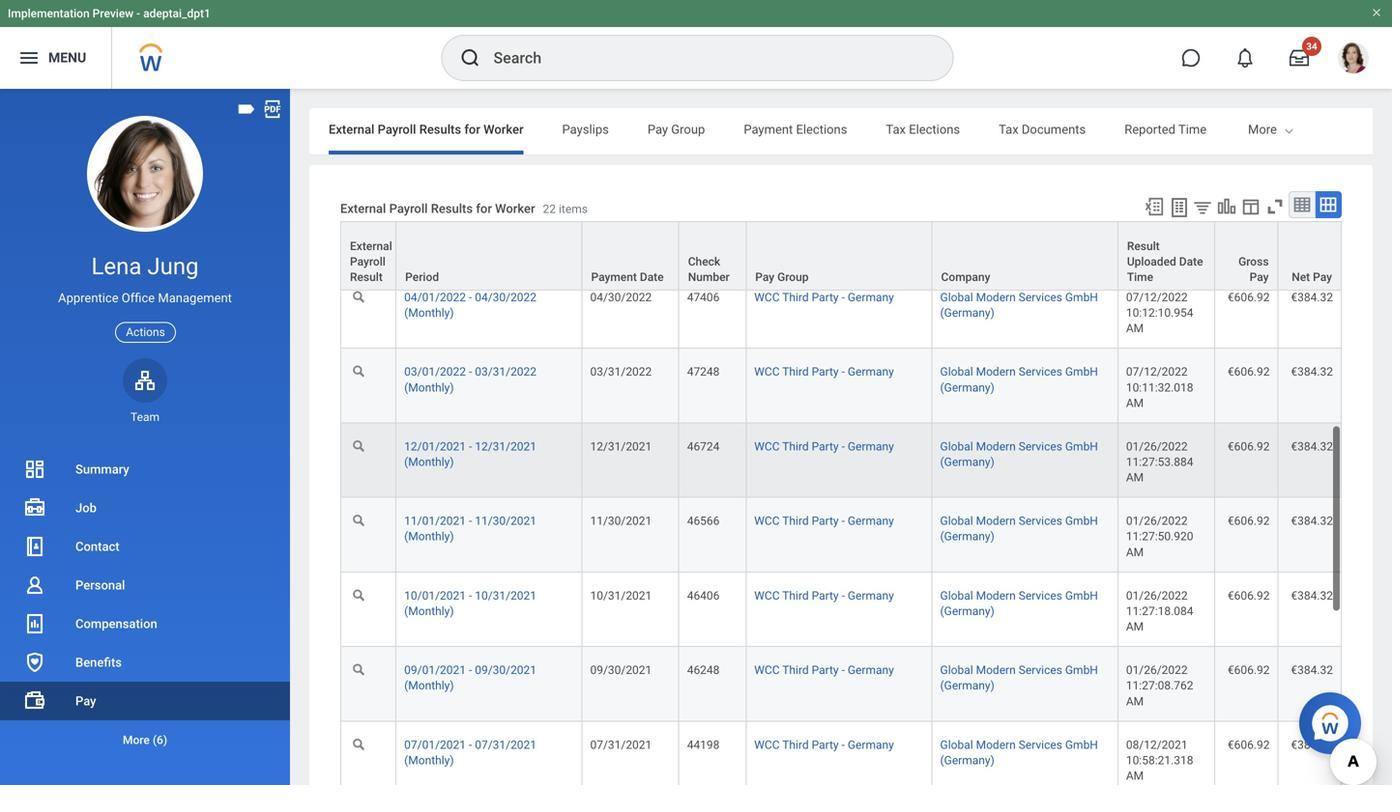 Task type: describe. For each thing, give the bounding box(es) containing it.
€384.32 for 01/26/2022 11:27:53.884 am
[[1291, 378, 1333, 392]]

€384.32 for 01/26/2022 11:27:08.762 am
[[1291, 602, 1333, 616]]

search image
[[459, 46, 482, 70]]

germany for 03/31/2022
[[848, 304, 894, 317]]

(monthly) for 11/01/2021 - 11/30/2021 (monthly)
[[404, 469, 454, 482]]

compensation link
[[0, 605, 290, 644]]

global for 01/26/2022 11:27:53.884 am
[[940, 378, 973, 392]]

global modern services gmbh (germany) for 11:27:53.884
[[940, 378, 1098, 407]]

check number button
[[679, 222, 746, 290]]

external payroll results for worker 22 items
[[340, 201, 588, 216]]

€384.32 for 08/12/2021 10:58:21.318 am
[[1291, 677, 1333, 691]]

08/12/2021 10:58:21.318 am
[[1126, 677, 1196, 722]]

third for 10/31/2021
[[782, 528, 809, 541]]

pay right payslips
[[648, 122, 668, 137]]

01/26/2022 for 01/26/2022 11:27:18.084 am
[[1126, 528, 1188, 541]]

external payroll result button
[[341, 222, 396, 290]]

0 horizontal spatial pay group
[[648, 122, 705, 137]]

gmbh for 01/26/2022 11:27:08.762 am
[[1065, 602, 1098, 616]]

export to excel image
[[1144, 196, 1165, 218]]

(germany) for 10:11:32.018
[[940, 319, 994, 333]]

third for 12/31/2021
[[782, 378, 809, 392]]

more (6) button
[[0, 729, 290, 753]]

2 06/30/2021 from the left
[[590, 752, 652, 765]]

gmbh for 08/12/2021 10:58:21.318 am
[[1065, 677, 1098, 691]]

€384.32 for 07/12/2022 10:11:32.018 am
[[1291, 304, 1333, 317]]

party for 06/30/2021
[[812, 752, 839, 765]]

global modern services gmbh (germany) link for 10:11:32.018
[[940, 300, 1098, 333]]

global modern services gmbh (germany) for 10:58:21.318
[[940, 677, 1098, 706]]

costing
[[1245, 122, 1288, 137]]

pay link
[[0, 682, 290, 721]]

10:58:21.318
[[1126, 693, 1193, 706]]

time inside the result uploaded date time
[[1127, 271, 1153, 284]]

payment for payment date
[[591, 271, 637, 284]]

09/01/2021 - 09/30/2021 (monthly)
[[404, 602, 537, 631]]

global modern services gmbh (germany) for 11:27:18.084
[[940, 528, 1098, 557]]

wcc third party - germany for 07/31/2021
[[754, 677, 894, 691]]

table image
[[1292, 195, 1312, 215]]

jung
[[147, 253, 199, 280]]

reported
[[1124, 122, 1175, 137]]

job
[[75, 501, 97, 516]]

11:27:08.762
[[1126, 618, 1193, 631]]

global modern services gmbh (germany) link for 11:27:08.762
[[940, 599, 1098, 631]]

€606.92 for 01/26/2022 11:27:08.762 am
[[1228, 602, 1270, 616]]

(monthly) for 03/01/2022 - 03/31/2022 (monthly)
[[404, 319, 454, 333]]

Search Workday  search field
[[493, 37, 913, 79]]

check number
[[688, 255, 730, 284]]

more (6)
[[123, 734, 167, 748]]

adeptai_dpt1
[[143, 7, 211, 20]]

gross pay button
[[1215, 222, 1278, 290]]

07/01/2021
[[404, 677, 466, 691]]

management
[[158, 291, 232, 306]]

global for 07/12/2022 10:11:32.018 am
[[940, 304, 973, 317]]

modern for 07/12/2022 10:11:32.018 am
[[976, 304, 1016, 317]]

costing allocations
[[1245, 122, 1354, 137]]

11/01/2021 - 11/30/2021 (monthly) link
[[404, 449, 537, 482]]

03/31/2022 inside 03/01/2022 - 03/31/2022 (monthly)
[[475, 304, 537, 317]]

11/30/2021 inside "11/30/2021" cell
[[590, 453, 652, 467]]

07/31/2021 inside 07/01/2021 - 07/31/2021 (monthly)
[[475, 677, 537, 691]]

team
[[131, 411, 159, 424]]

modern for 08/12/2021 10:58:25.765 am
[[976, 752, 1016, 765]]

pay inside navigation pane region
[[75, 695, 96, 709]]

gmbh for 01/26/2022 11:27:18.084 am
[[1065, 528, 1098, 541]]

10/01/2021
[[404, 528, 466, 541]]

payment date
[[591, 271, 664, 284]]

results for external payroll results for worker
[[419, 122, 461, 137]]

06/30/2021 inside 06/01/2021 - 06/30/2021 (monthly)
[[475, 752, 537, 765]]

summary link
[[0, 450, 290, 489]]

07/01/2021 - 07/31/2021 (monthly) link
[[404, 673, 537, 706]]

am for 07/12/2022 10:11:32.018 am
[[1126, 335, 1144, 348]]

lena jung
[[91, 253, 199, 280]]

(monthly) for 06/01/2021 - 06/30/2021 (monthly)
[[404, 767, 454, 781]]

modern for 01/26/2022 11:27:18.084 am
[[976, 528, 1016, 541]]

(germany) for 11:27:50.920
[[940, 469, 994, 482]]

- inside menu banner
[[136, 7, 140, 20]]

contact
[[75, 540, 119, 554]]

third for 07/31/2021
[[782, 677, 809, 691]]

select to filter grid data image
[[1192, 197, 1213, 218]]

global for 01/26/2022 11:27:08.762 am
[[940, 602, 973, 616]]

payroll for external payroll results for worker
[[378, 122, 416, 137]]

apprentice office management
[[58, 291, 232, 306]]

07/12/2022 10:11:32.018 am
[[1126, 304, 1196, 348]]

expand table image
[[1319, 195, 1338, 215]]

reported time
[[1124, 122, 1207, 137]]

gmbh for 08/12/2021 10:58:25.765 am
[[1065, 752, 1098, 765]]

payment date button
[[582, 222, 678, 290]]

row containing 03/01/2022 - 03/31/2022 (monthly)
[[340, 287, 1342, 362]]

personal
[[75, 579, 125, 593]]

more for more (6)
[[123, 734, 150, 748]]

09/30/2021 inside 09/01/2021 - 09/30/2021 (monthly)
[[475, 602, 537, 616]]

pay right number
[[755, 271, 774, 284]]

net
[[1292, 271, 1310, 284]]

benefits
[[75, 656, 122, 670]]

apprentice
[[58, 291, 119, 306]]

company
[[941, 271, 990, 284]]

- inside the 11/01/2021 - 11/30/2021 (monthly)
[[469, 453, 472, 467]]

wcc third party - germany link for 09/30/2021
[[754, 599, 894, 616]]

wcc for 12/31/2021
[[754, 378, 780, 392]]

payroll for external payroll result
[[350, 255, 386, 269]]

0 vertical spatial group
[[671, 122, 705, 137]]

party for 11/30/2021
[[812, 453, 839, 467]]

wcc third party - germany link for 10/31/2021
[[754, 524, 894, 541]]

third for 03/31/2022
[[782, 304, 809, 317]]

wcc third party - germany link for 03/31/2022
[[754, 300, 894, 317]]

am for 01/26/2022 11:27:53.884 am
[[1126, 409, 1144, 423]]

row containing 12/01/2021 - 12/31/2021 (monthly)
[[340, 362, 1342, 437]]

row containing 11/01/2021 - 11/30/2021 (monthly)
[[340, 437, 1342, 511]]

12/01/2021
[[404, 378, 466, 392]]

12/31/2021 inside the 12/01/2021 - 12/31/2021 (monthly)
[[475, 378, 537, 392]]

services for 01/26/2022 11:27:50.920 am
[[1019, 453, 1062, 467]]

menu banner
[[0, 0, 1392, 89]]

row containing 10/01/2021 - 10/31/2021 (monthly)
[[340, 511, 1342, 586]]

preview
[[92, 7, 134, 20]]

07/31/2021 inside cell
[[590, 677, 652, 691]]

party for 10/31/2021
[[812, 528, 839, 541]]

46566 cell
[[679, 437, 747, 511]]

date inside the result uploaded date time
[[1179, 255, 1203, 269]]

€606.92 for 01/26/2022 11:27:53.884 am
[[1228, 378, 1270, 392]]

03/01/2022 - 03/31/2022 (monthly)
[[404, 304, 537, 333]]

contact link
[[0, 528, 290, 566]]

documents
[[1022, 122, 1086, 137]]

office
[[122, 291, 155, 306]]

(monthly) for 09/01/2021 - 09/30/2021 (monthly)
[[404, 618, 454, 631]]

actions
[[126, 326, 165, 339]]

2 10/31/2021 from the left
[[590, 528, 652, 541]]

gross pay
[[1238, 255, 1269, 284]]

external for external payroll results for worker 22 items
[[340, 201, 386, 216]]

11/30/2021 inside the 11/01/2021 - 11/30/2021 (monthly)
[[475, 453, 537, 467]]

row containing 06/01/2021 - 06/30/2021 (monthly)
[[340, 735, 1342, 786]]

34
[[1306, 41, 1317, 52]]

07/12/2022 10:12:10.954 am row
[[340, 213, 1342, 287]]

11/01/2021
[[404, 453, 466, 467]]

wcc third party - germany link for 11/30/2021
[[754, 449, 894, 467]]

01/26/2022 for 01/26/2022 11:27:50.920 am
[[1126, 453, 1188, 467]]

net pay button
[[1278, 222, 1341, 290]]

22
[[543, 202, 556, 216]]

implementation preview -   adeptai_dpt1
[[8, 7, 211, 20]]

pay inside popup button
[[1313, 271, 1332, 284]]

row containing 09/01/2021 - 09/30/2021 (monthly)
[[340, 586, 1342, 661]]

tax for tax elections
[[886, 122, 906, 137]]

12/01/2021 - 12/31/2021 (monthly) link
[[404, 375, 537, 407]]

08/12/2021 10:58:25.765 am
[[1126, 752, 1196, 786]]

result inside external payroll result
[[350, 271, 383, 284]]

services for 08/12/2021 10:58:25.765 am
[[1019, 752, 1062, 765]]

party for 09/30/2021
[[812, 602, 839, 616]]

46248 cell
[[679, 586, 747, 661]]

- inside 09/01/2021 - 09/30/2021 (monthly)
[[469, 602, 472, 616]]

07/01/2021 - 07/31/2021 (monthly)
[[404, 677, 537, 706]]

- inside 06/01/2021 - 06/30/2021 (monthly)
[[469, 752, 472, 765]]

03/01/2022
[[404, 304, 466, 317]]

compensation image
[[23, 613, 46, 636]]

wcc for 10/31/2021
[[754, 528, 780, 541]]

01/26/2022 11:27:50.920 am
[[1126, 453, 1196, 498]]

tax elections
[[886, 122, 960, 137]]

01/26/2022 11:27:08.762 am
[[1126, 602, 1196, 647]]

1 horizontal spatial time
[[1178, 122, 1207, 137]]

01/26/2022 11:27:18.084 am
[[1126, 528, 1196, 572]]

team link
[[123, 358, 167, 425]]

€384.32 cell
[[1278, 362, 1342, 437]]

close environment banner image
[[1371, 7, 1382, 18]]

€606.92 cell
[[1215, 586, 1278, 661]]

am for 01/26/2022 11:27:08.762 am
[[1126, 633, 1144, 647]]

elections for tax elections
[[909, 122, 960, 137]]

third for 09/30/2021
[[782, 602, 809, 616]]

wcc third party - germany for 10/31/2021
[[754, 528, 894, 541]]

implementation
[[8, 7, 90, 20]]

wcc for 07/31/2021
[[754, 677, 780, 691]]

compensation
[[75, 617, 157, 632]]

more (6) button
[[0, 721, 290, 760]]

view worker - expand/collapse chart image
[[1216, 196, 1237, 218]]

notifications large image
[[1235, 48, 1255, 68]]

tag image
[[236, 99, 257, 120]]

(germany) for 11:27:08.762
[[940, 618, 994, 631]]

worker for external payroll results for worker
[[483, 122, 524, 137]]

wcc third party - germany for 03/31/2022
[[754, 304, 894, 317]]

- inside the 12/01/2021 - 12/31/2021 (monthly)
[[469, 378, 472, 392]]

2 03/31/2022 from the left
[[590, 304, 652, 317]]

10:12:10.954
[[1126, 245, 1193, 258]]

12/31/2021 cell
[[582, 362, 679, 437]]

period button
[[397, 222, 581, 290]]

modern for 01/26/2022 11:27:08.762 am
[[976, 602, 1016, 616]]



Task type: locate. For each thing, give the bounding box(es) containing it.
payroll inside external payroll result
[[350, 255, 386, 269]]

0 vertical spatial result
[[1127, 240, 1160, 253]]

1 vertical spatial pay group
[[755, 271, 809, 284]]

12/31/2021 left 46724
[[590, 378, 652, 392]]

(germany) for 11:27:18.084
[[940, 543, 994, 557]]

0 horizontal spatial time
[[1127, 271, 1153, 284]]

am for 01/26/2022 11:27:18.084 am
[[1126, 559, 1144, 572]]

(germany) for 10:58:21.318
[[940, 693, 994, 706]]

4 global from the top
[[940, 528, 973, 541]]

5 modern from the top
[[976, 602, 1016, 616]]

gmbh down company popup button
[[1065, 304, 1098, 317]]

2 vertical spatial external
[[350, 240, 392, 253]]

contact image
[[23, 536, 46, 559]]

0 horizontal spatial payment
[[591, 271, 637, 284]]

wcc for 09/30/2021
[[754, 602, 780, 616]]

1 germany from the top
[[848, 304, 894, 317]]

1 07/31/2021 from the left
[[475, 677, 537, 691]]

1 06/30/2021 from the left
[[475, 752, 537, 765]]

0 horizontal spatial more
[[123, 734, 150, 748]]

(monthly) down 10/01/2021
[[404, 543, 454, 557]]

- inside 07/01/2021 - 07/31/2021 (monthly)
[[469, 677, 472, 691]]

germany for 09/30/2021
[[848, 602, 894, 616]]

am inside 08/12/2021 10:58:25.765 am
[[1126, 783, 1144, 786]]

gross
[[1238, 255, 1269, 269]]

0 vertical spatial payment
[[744, 122, 793, 137]]

(monthly) inside the 11/01/2021 - 11/30/2021 (monthly)
[[404, 469, 454, 482]]

job image
[[23, 497, 46, 520]]

01/26/2022 up 11:27:53.884 on the right bottom
[[1126, 378, 1188, 392]]

07/31/2021 cell
[[582, 661, 679, 735]]

7 wcc from the top
[[754, 752, 780, 765]]

pay group down search workday search field
[[648, 122, 705, 137]]

07/31/2021 down '09/30/2021' cell on the bottom left
[[590, 677, 652, 691]]

global modern services gmbh (germany) link for 11:27:50.920
[[940, 449, 1098, 482]]

3 gmbh from the top
[[1065, 453, 1098, 467]]

07/12/2022 inside 07/12/2022 10:12:10.954 am
[[1126, 229, 1188, 243]]

fullscreen image
[[1264, 196, 1286, 218]]

germany for 12/31/2021
[[848, 378, 894, 392]]

7 €384.32 from the top
[[1291, 752, 1333, 765]]

€384.32 inside cell
[[1291, 378, 1333, 392]]

summary image
[[23, 458, 46, 481]]

global modern services gmbh (germany) for 11:27:08.762
[[940, 602, 1098, 631]]

time down uploaded
[[1127, 271, 1153, 284]]

1 modern from the top
[[976, 304, 1016, 317]]

€606.92 left €384.32 cell
[[1228, 378, 1270, 392]]

(monthly) inside 03/01/2022 - 03/31/2022 (monthly)
[[404, 319, 454, 333]]

(6)
[[153, 734, 167, 748]]

wcc third party - germany
[[754, 304, 894, 317], [754, 378, 894, 392], [754, 453, 894, 467], [754, 528, 894, 541], [754, 602, 894, 616], [754, 677, 894, 691], [754, 752, 894, 765]]

global modern services gmbh (germany) link
[[940, 300, 1098, 333], [940, 375, 1098, 407], [940, 449, 1098, 482], [940, 524, 1098, 557], [940, 599, 1098, 631], [940, 673, 1098, 706], [940, 748, 1098, 781]]

2 07/12/2022 from the top
[[1126, 304, 1188, 317]]

0 horizontal spatial 12/31/2021
[[475, 378, 537, 392]]

7 global from the top
[[940, 752, 973, 765]]

pay group inside popup button
[[755, 271, 809, 284]]

08/12/2021 up the 10:58:21.318
[[1126, 677, 1188, 691]]

(monthly) down 07/01/2021
[[404, 693, 454, 706]]

(monthly) down 06/01/2021
[[404, 767, 454, 781]]

1 vertical spatial more
[[123, 734, 150, 748]]

tab list containing external payroll results for worker
[[309, 108, 1373, 155]]

am for 08/12/2021 10:58:25.765 am
[[1126, 783, 1144, 786]]

result uploaded date time button
[[1118, 222, 1214, 290]]

0 vertical spatial external
[[329, 122, 374, 137]]

more left allocations
[[1248, 122, 1277, 137]]

party for 07/31/2021
[[812, 677, 839, 691]]

modern for 01/26/2022 11:27:50.920 am
[[976, 453, 1016, 467]]

3 global modern services gmbh (germany) from the top
[[940, 453, 1098, 482]]

for for external payroll results for worker
[[464, 122, 480, 137]]

2 07/31/2021 from the left
[[590, 677, 652, 691]]

1 €384.32 from the top
[[1291, 304, 1333, 317]]

1 global modern services gmbh (germany) link from the top
[[940, 300, 1098, 333]]

(monthly) for 10/01/2021 - 10/31/2021 (monthly)
[[404, 543, 454, 557]]

06/30/2021 down the 07/31/2021 cell
[[590, 752, 652, 765]]

inbox large image
[[1290, 48, 1309, 68]]

2 wcc from the top
[[754, 378, 780, 392]]

2 services from the top
[[1019, 378, 1062, 392]]

4 party from the top
[[812, 528, 839, 541]]

results down search image
[[419, 122, 461, 137]]

wcc
[[754, 304, 780, 317], [754, 378, 780, 392], [754, 453, 780, 467], [754, 528, 780, 541], [754, 602, 780, 616], [754, 677, 780, 691], [754, 752, 780, 765]]

more left the (6)
[[123, 734, 150, 748]]

party
[[812, 304, 839, 317], [812, 378, 839, 392], [812, 453, 839, 467], [812, 528, 839, 541], [812, 602, 839, 616], [812, 677, 839, 691], [812, 752, 839, 765]]

time right reported
[[1178, 122, 1207, 137]]

elections
[[796, 122, 847, 137], [909, 122, 960, 137]]

1 am from the top
[[1126, 260, 1144, 274]]

row
[[340, 221, 1342, 291], [340, 287, 1342, 362], [340, 362, 1342, 437], [340, 437, 1342, 511], [340, 511, 1342, 586], [340, 586, 1342, 661], [340, 661, 1342, 735], [340, 735, 1342, 786]]

pay inside gross pay
[[1250, 271, 1269, 284]]

am down 11:27:08.762
[[1126, 633, 1144, 647]]

7 services from the top
[[1019, 752, 1062, 765]]

gmbh left 08/12/2021 10:58:21.318 am
[[1065, 677, 1098, 691]]

1 08/12/2021 from the top
[[1126, 677, 1188, 691]]

gmbh left the 01/26/2022 11:27:53.884 am
[[1065, 378, 1098, 392]]

7 (monthly) from the top
[[404, 767, 454, 781]]

01/26/2022 up 11:27:08.762
[[1126, 602, 1188, 616]]

2 elections from the left
[[909, 122, 960, 137]]

gmbh left 01/26/2022 11:27:18.084 am
[[1065, 528, 1098, 541]]

4 01/26/2022 from the top
[[1126, 602, 1188, 616]]

1 01/26/2022 from the top
[[1126, 378, 1188, 392]]

01/26/2022 for 01/26/2022 11:27:53.884 am
[[1126, 378, 1188, 392]]

2 vertical spatial €606.92
[[1228, 602, 1270, 616]]

5 (monthly) from the top
[[404, 618, 454, 631]]

5 third from the top
[[782, 602, 809, 616]]

1 horizontal spatial 09/30/2021
[[590, 602, 652, 616]]

10/31/2021 right 10/01/2021
[[475, 528, 537, 541]]

0 vertical spatial time
[[1178, 122, 1207, 137]]

global modern services gmbh (germany) link for 11:27:53.884
[[940, 375, 1098, 407]]

2 global modern services gmbh (germany) link from the top
[[940, 375, 1098, 407]]

10/31/2021
[[475, 528, 537, 541], [590, 528, 652, 541]]

3 wcc from the top
[[754, 453, 780, 467]]

2 01/26/2022 from the top
[[1126, 453, 1188, 467]]

services
[[1019, 304, 1062, 317], [1019, 378, 1062, 392], [1019, 453, 1062, 467], [1019, 528, 1062, 541], [1019, 602, 1062, 616], [1019, 677, 1062, 691], [1019, 752, 1062, 765]]

1 09/30/2021 from the left
[[475, 602, 537, 616]]

worker left 22
[[495, 201, 535, 216]]

1 vertical spatial external
[[340, 201, 386, 216]]

lena
[[91, 253, 142, 280]]

2 €606.92 from the top
[[1228, 378, 1270, 392]]

1 horizontal spatial more
[[1248, 122, 1277, 137]]

more inside dropdown button
[[123, 734, 150, 748]]

result
[[1127, 240, 1160, 253], [350, 271, 383, 284]]

global for 08/12/2021 10:58:25.765 am
[[940, 752, 973, 765]]

third for 06/30/2021
[[782, 752, 809, 765]]

company button
[[932, 222, 1117, 290]]

row containing external payroll result
[[340, 221, 1342, 291]]

€606.92 down gross pay
[[1228, 304, 1270, 317]]

party for 03/31/2022
[[812, 304, 839, 317]]

2 09/30/2021 from the left
[[590, 602, 652, 616]]

external inside popup button
[[350, 240, 392, 253]]

4 am from the top
[[1126, 484, 1144, 498]]

1 horizontal spatial payment
[[744, 122, 793, 137]]

5 €384.32 from the top
[[1291, 602, 1333, 616]]

tab list
[[309, 108, 1373, 155]]

(monthly) down 12/01/2021
[[404, 394, 454, 407]]

11/30/2021
[[475, 453, 537, 467], [590, 453, 652, 467]]

gmbh for 01/26/2022 11:27:53.884 am
[[1065, 378, 1098, 392]]

1 vertical spatial payment
[[591, 271, 637, 284]]

01/26/2022 inside the 01/26/2022 11:27:53.884 am
[[1126, 378, 1188, 392]]

result uploaded date time
[[1127, 240, 1203, 284]]

profile logan mcneil image
[[1338, 43, 1369, 77]]

3 01/26/2022 from the top
[[1126, 528, 1188, 541]]

47248
[[687, 304, 720, 317]]

1 horizontal spatial tax
[[999, 122, 1019, 137]]

results up period popup button
[[431, 201, 473, 216]]

external payroll result
[[350, 240, 392, 284]]

1 horizontal spatial group
[[777, 271, 809, 284]]

01/26/2022 up the 11:27:50.920
[[1126, 453, 1188, 467]]

(monthly) for 07/01/2021 - 07/31/2021 (monthly)
[[404, 693, 454, 706]]

0 horizontal spatial 03/31/2022
[[475, 304, 537, 317]]

4 row from the top
[[340, 437, 1342, 511]]

1 party from the top
[[812, 304, 839, 317]]

08/12/2021 up 10:58:25.765
[[1126, 752, 1188, 765]]

8 row from the top
[[340, 735, 1342, 786]]

(germany)
[[940, 319, 994, 333], [940, 394, 994, 407], [940, 469, 994, 482], [940, 543, 994, 557], [940, 618, 994, 631], [940, 693, 994, 706], [940, 767, 994, 781]]

1 (germany) from the top
[[940, 319, 994, 333]]

08/12/2021 inside 08/12/2021 10:58:21.318 am
[[1126, 677, 1188, 691]]

third for 11/30/2021
[[782, 453, 809, 467]]

2 third from the top
[[782, 378, 809, 392]]

6 wcc third party - germany from the top
[[754, 677, 894, 691]]

external
[[329, 122, 374, 137], [340, 201, 386, 216], [350, 240, 392, 253]]

pay
[[648, 122, 668, 137], [755, 271, 774, 284], [1250, 271, 1269, 284], [1313, 271, 1332, 284], [75, 695, 96, 709]]

tax documents
[[999, 122, 1086, 137]]

- inside 03/01/2022 - 03/31/2022 (monthly)
[[469, 304, 472, 317]]

5 party from the top
[[812, 602, 839, 616]]

job link
[[0, 489, 290, 528]]

2 gmbh from the top
[[1065, 378, 1098, 392]]

07/12/2022 up 10:12:10.954
[[1126, 229, 1188, 243]]

am inside 07/12/2022 10:11:32.018 am
[[1126, 335, 1144, 348]]

wcc third party - germany for 06/30/2021
[[754, 752, 894, 765]]

0 vertical spatial results
[[419, 122, 461, 137]]

germany for 07/31/2021
[[848, 677, 894, 691]]

11:27:18.084
[[1126, 543, 1193, 557]]

(monthly) down 03/01/2022
[[404, 319, 454, 333]]

payment elections
[[744, 122, 847, 137]]

pay group right 'check number' popup button
[[755, 271, 809, 284]]

07/31/2021
[[475, 677, 537, 691], [590, 677, 652, 691]]

0 vertical spatial €606.92
[[1228, 304, 1270, 317]]

view printable version (pdf) image
[[262, 99, 283, 120]]

global modern services gmbh (germany) link for 10:58:25.765
[[940, 748, 1098, 781]]

1 horizontal spatial result
[[1127, 240, 1160, 253]]

services for 01/26/2022 11:27:18.084 am
[[1019, 528, 1062, 541]]

external for external payroll results for worker
[[329, 122, 374, 137]]

benefits link
[[0, 644, 290, 682]]

7 (germany) from the top
[[940, 767, 994, 781]]

5 row from the top
[[340, 511, 1342, 586]]

1 vertical spatial results
[[431, 201, 473, 216]]

row containing 07/01/2021 - 07/31/2021 (monthly)
[[340, 661, 1342, 735]]

1 10/31/2021 from the left
[[475, 528, 537, 541]]

gmbh
[[1065, 304, 1098, 317], [1065, 378, 1098, 392], [1065, 453, 1098, 467], [1065, 528, 1098, 541], [1065, 602, 1098, 616], [1065, 677, 1098, 691], [1065, 752, 1098, 765]]

third
[[782, 304, 809, 317], [782, 378, 809, 392], [782, 453, 809, 467], [782, 528, 809, 541], [782, 602, 809, 616], [782, 677, 809, 691], [782, 752, 809, 765]]

3 global modern services gmbh (germany) link from the top
[[940, 449, 1098, 482]]

wcc third party - germany for 09/30/2021
[[754, 602, 894, 616]]

46566
[[687, 453, 720, 467]]

34 button
[[1278, 37, 1321, 79]]

(monthly) down 11/01/2021
[[404, 469, 454, 482]]

1 vertical spatial 08/12/2021
[[1126, 752, 1188, 765]]

personal link
[[0, 566, 290, 605]]

01/26/2022
[[1126, 378, 1188, 392], [1126, 453, 1188, 467], [1126, 528, 1188, 541], [1126, 602, 1188, 616]]

team lena jung element
[[123, 410, 167, 425]]

for for external payroll results for worker 22 items
[[476, 201, 492, 216]]

0 horizontal spatial date
[[640, 271, 664, 284]]

(germany) for 10:58:25.765
[[940, 767, 994, 781]]

7 third from the top
[[782, 752, 809, 765]]

09/30/2021
[[475, 602, 537, 616], [590, 602, 652, 616]]

0 horizontal spatial group
[[671, 122, 705, 137]]

benefits image
[[23, 652, 46, 675]]

2 vertical spatial payroll
[[350, 255, 386, 269]]

result left period
[[350, 271, 383, 284]]

am down 11:27:18.084
[[1126, 559, 1144, 572]]

view team image
[[133, 369, 157, 392]]

01/26/2022 inside 01/26/2022 11:27:08.762 am
[[1126, 602, 1188, 616]]

export to worksheets image
[[1168, 196, 1191, 219]]

2 (germany) from the top
[[940, 394, 994, 407]]

navigation pane region
[[0, 89, 290, 786]]

0 horizontal spatial elections
[[796, 122, 847, 137]]

6 (germany) from the top
[[940, 693, 994, 706]]

gmbh left the '01/26/2022 11:27:50.920 am'
[[1065, 453, 1098, 467]]

2 wcc third party - germany from the top
[[754, 378, 894, 392]]

06/01/2021 - 06/30/2021 (monthly) link
[[404, 748, 537, 781]]

3 party from the top
[[812, 453, 839, 467]]

7 am from the top
[[1126, 708, 1144, 722]]

1 vertical spatial for
[[476, 201, 492, 216]]

gmbh left 01/26/2022 11:27:08.762 am
[[1065, 602, 1098, 616]]

1 vertical spatial worker
[[495, 201, 535, 216]]

12/31/2021
[[475, 378, 537, 392], [590, 378, 652, 392]]

(monthly) inside 10/01/2021 - 10/31/2021 (monthly)
[[404, 543, 454, 557]]

wcc third party - germany link for 07/31/2021
[[754, 673, 894, 691]]

services for 01/26/2022 11:27:53.884 am
[[1019, 378, 1062, 392]]

am down the 10:58:21.318
[[1126, 708, 1144, 722]]

07/31/2021 right 07/01/2021
[[475, 677, 537, 691]]

(monthly) inside 07/01/2021 - 07/31/2021 (monthly)
[[404, 693, 454, 706]]

0 vertical spatial date
[[1179, 255, 1203, 269]]

actions button
[[115, 322, 176, 343]]

check
[[688, 255, 720, 269]]

wcc for 03/31/2022
[[754, 304, 780, 317]]

date inside popup button
[[640, 271, 664, 284]]

worker for external payroll results for worker 22 items
[[495, 201, 535, 216]]

0 vertical spatial worker
[[483, 122, 524, 137]]

6 row from the top
[[340, 586, 1342, 661]]

1 horizontal spatial 07/31/2021
[[590, 677, 652, 691]]

am inside 08/12/2021 10:58:21.318 am
[[1126, 708, 1144, 722]]

3 wcc third party - germany from the top
[[754, 453, 894, 467]]

3 €384.32 from the top
[[1291, 453, 1333, 467]]

12/01/2021 - 12/31/2021 (monthly)
[[404, 378, 537, 407]]

pay down benefits
[[75, 695, 96, 709]]

10:11:32.018
[[1126, 319, 1193, 333]]

5 wcc from the top
[[754, 602, 780, 616]]

1 row from the top
[[340, 221, 1342, 291]]

tax
[[886, 122, 906, 137], [999, 122, 1019, 137]]

3 (monthly) from the top
[[404, 469, 454, 482]]

12/31/2021 inside cell
[[590, 378, 652, 392]]

7 global modern services gmbh (germany) from the top
[[940, 752, 1098, 781]]

10/31/2021 inside 10/01/2021 - 10/31/2021 (monthly)
[[475, 528, 537, 541]]

1 elections from the left
[[796, 122, 847, 137]]

2 party from the top
[[812, 378, 839, 392]]

€606.92 right 01/26/2022 11:27:08.762 am
[[1228, 602, 1270, 616]]

10/31/2021 down "11/30/2021" cell
[[590, 528, 652, 541]]

01/26/2022 inside 01/26/2022 11:27:18.084 am
[[1126, 528, 1188, 541]]

payslips
[[562, 122, 609, 137]]

payroll
[[378, 122, 416, 137], [389, 201, 428, 216], [350, 255, 386, 269]]

01/26/2022 11:27:53.884 am
[[1126, 378, 1196, 423]]

menu
[[48, 50, 86, 66]]

46724
[[687, 378, 720, 392]]

6 modern from the top
[[976, 677, 1016, 691]]

11/30/2021 right 11/01/2021
[[475, 453, 537, 467]]

09/01/2021
[[404, 602, 466, 616]]

pay image
[[23, 690, 46, 713]]

allocations
[[1291, 122, 1354, 137]]

08/12/2021 inside 08/12/2021 10:58:25.765 am
[[1126, 752, 1188, 765]]

germany for 10/31/2021
[[848, 528, 894, 541]]

1 horizontal spatial 06/30/2021
[[590, 752, 652, 765]]

1 horizontal spatial 10/31/2021
[[590, 528, 652, 541]]

11/30/2021 cell
[[582, 437, 679, 511]]

services for 07/12/2022 10:11:32.018 am
[[1019, 304, 1062, 317]]

wcc for 11/30/2021
[[754, 453, 780, 467]]

menu button
[[0, 27, 111, 89]]

2 €384.32 from the top
[[1291, 378, 1333, 392]]

11:27:50.920
[[1126, 469, 1193, 482]]

1 horizontal spatial 11/30/2021
[[590, 453, 652, 467]]

(monthly) for 12/01/2021 - 12/31/2021 (monthly)
[[404, 394, 454, 407]]

am inside 01/26/2022 11:27:08.762 am
[[1126, 633, 1144, 647]]

0 vertical spatial for
[[464, 122, 480, 137]]

€384.32 for 01/26/2022 11:27:50.920 am
[[1291, 453, 1333, 467]]

4 (germany) from the top
[[940, 543, 994, 557]]

2 08/12/2021 from the top
[[1126, 752, 1188, 765]]

2 (monthly) from the top
[[404, 394, 454, 407]]

am inside 01/26/2022 11:27:18.084 am
[[1126, 559, 1144, 572]]

1 vertical spatial payroll
[[389, 201, 428, 216]]

pay group button
[[747, 222, 931, 290]]

1 vertical spatial date
[[640, 271, 664, 284]]

number
[[688, 271, 730, 284]]

am down 10:11:32.018
[[1126, 335, 1144, 348]]

0 vertical spatial payroll
[[378, 122, 416, 137]]

07/12/2022 for 07/12/2022 10:11:32.018 am
[[1126, 304, 1188, 317]]

1 horizontal spatial pay group
[[755, 271, 809, 284]]

(germany) for 11:27:53.884
[[940, 394, 994, 407]]

1 global from the top
[[940, 304, 973, 317]]

services for 08/12/2021 10:58:21.318 am
[[1019, 677, 1062, 691]]

group inside popup button
[[777, 271, 809, 284]]

03/01/2022 - 03/31/2022 (monthly) link
[[404, 300, 537, 333]]

global for 01/26/2022 11:27:18.084 am
[[940, 528, 973, 541]]

(monthly) down 09/01/2021
[[404, 618, 454, 631]]

am down 11:27:53.884 on the right bottom
[[1126, 409, 1144, 423]]

group down search workday search field
[[671, 122, 705, 137]]

am down 10:12:10.954
[[1126, 260, 1144, 274]]

3 germany from the top
[[848, 453, 894, 467]]

pay group
[[648, 122, 705, 137], [755, 271, 809, 284]]

5 germany from the top
[[848, 602, 894, 616]]

payment inside the "payment date" popup button
[[591, 271, 637, 284]]

3 wcc third party - germany link from the top
[[754, 449, 894, 467]]

1 (monthly) from the top
[[404, 319, 454, 333]]

1 horizontal spatial elections
[[909, 122, 960, 137]]

pay right net
[[1313, 271, 1332, 284]]

2 am from the top
[[1126, 335, 1144, 348]]

(monthly) inside the 12/01/2021 - 12/31/2021 (monthly)
[[404, 394, 454, 407]]

results
[[419, 122, 461, 137], [431, 201, 473, 216]]

date left number
[[640, 271, 664, 284]]

09/30/2021 left 46248
[[590, 602, 652, 616]]

wcc third party - germany link for 06/30/2021
[[754, 748, 894, 765]]

am inside 07/12/2022 10:12:10.954 am
[[1126, 260, 1144, 274]]

cell
[[397, 213, 582, 287], [582, 213, 679, 287], [679, 213, 747, 287], [747, 213, 932, 287], [932, 213, 1118, 287], [1215, 213, 1278, 287], [1278, 213, 1342, 287], [1215, 437, 1278, 511], [679, 511, 747, 586], [1215, 511, 1278, 586], [679, 661, 747, 735], [1215, 661, 1278, 735], [679, 735, 747, 786], [1215, 735, 1278, 786]]

1 services from the top
[[1019, 304, 1062, 317]]

0 horizontal spatial result
[[350, 271, 383, 284]]

10/01/2021 - 10/31/2021 (monthly) link
[[404, 524, 537, 557]]

10:58:25.765
[[1126, 767, 1193, 781]]

5 global from the top
[[940, 602, 973, 616]]

12/31/2021 right 12/01/2021
[[475, 378, 537, 392]]

am
[[1126, 260, 1144, 274], [1126, 335, 1144, 348], [1126, 409, 1144, 423], [1126, 484, 1144, 498], [1126, 559, 1144, 572], [1126, 633, 1144, 647], [1126, 708, 1144, 722], [1126, 783, 1144, 786]]

€606.92 inside €606.92 cell
[[1228, 602, 1270, 616]]

0 vertical spatial 07/12/2022
[[1126, 229, 1188, 243]]

4 global modern services gmbh (germany) from the top
[[940, 528, 1098, 557]]

items
[[559, 202, 588, 216]]

5 services from the top
[[1019, 602, 1062, 616]]

07/12/2022 10:12:10.954 am
[[1126, 229, 1196, 274]]

external for external payroll result
[[350, 240, 392, 253]]

0 vertical spatial 08/12/2021
[[1126, 677, 1188, 691]]

07/12/2022 for 07/12/2022 10:12:10.954 am
[[1126, 229, 1188, 243]]

1 vertical spatial 07/12/2022
[[1126, 304, 1188, 317]]

period
[[405, 271, 439, 284]]

11/30/2021 down 12/31/2021 cell
[[590, 453, 652, 467]]

global for 01/26/2022 11:27:50.920 am
[[940, 453, 973, 467]]

-
[[136, 7, 140, 20], [469, 304, 472, 317], [842, 304, 845, 317], [469, 378, 472, 392], [842, 378, 845, 392], [469, 453, 472, 467], [842, 453, 845, 467], [469, 528, 472, 541], [842, 528, 845, 541], [469, 602, 472, 616], [842, 602, 845, 616], [469, 677, 472, 691], [842, 677, 845, 691], [469, 752, 472, 765], [842, 752, 845, 765]]

am inside the '01/26/2022 11:27:50.920 am'
[[1126, 484, 1144, 498]]

1 horizontal spatial 03/31/2022
[[590, 304, 652, 317]]

list containing summary
[[0, 450, 290, 760]]

03/31/2022 down payment date
[[590, 304, 652, 317]]

1 vertical spatial €606.92
[[1228, 378, 1270, 392]]

for down search image
[[464, 122, 480, 137]]

germany for 11/30/2021
[[848, 453, 894, 467]]

wcc third party - germany for 11/30/2021
[[754, 453, 894, 467]]

1 vertical spatial group
[[777, 271, 809, 284]]

result inside the result uploaded date time
[[1127, 240, 1160, 253]]

1 12/31/2021 from the left
[[475, 378, 537, 392]]

group right 'check number' popup button
[[777, 271, 809, 284]]

0 horizontal spatial tax
[[886, 122, 906, 137]]

0 horizontal spatial 07/31/2021
[[475, 677, 537, 691]]

personal image
[[23, 574, 46, 597]]

8 am from the top
[[1126, 783, 1144, 786]]

09/30/2021 cell
[[582, 586, 679, 661]]

0 horizontal spatial 10/31/2021
[[475, 528, 537, 541]]

date right uploaded
[[1179, 255, 1203, 269]]

modern for 01/26/2022 11:27:53.884 am
[[976, 378, 1016, 392]]

4 wcc from the top
[[754, 528, 780, 541]]

5 gmbh from the top
[[1065, 602, 1098, 616]]

global modern services gmbh (germany)
[[940, 304, 1098, 333], [940, 378, 1098, 407], [940, 453, 1098, 482], [940, 528, 1098, 557], [940, 602, 1098, 631], [940, 677, 1098, 706], [940, 752, 1098, 781]]

0 vertical spatial more
[[1248, 122, 1277, 137]]

07/12/2022 inside 07/12/2022 10:11:32.018 am
[[1126, 304, 1188, 317]]

germany for 06/30/2021
[[848, 752, 894, 765]]

4 €384.32 from the top
[[1291, 528, 1333, 541]]

01/26/2022 for 01/26/2022 11:27:08.762 am
[[1126, 602, 1188, 616]]

toolbar
[[1135, 191, 1342, 221]]

5 wcc third party - germany from the top
[[754, 602, 894, 616]]

(monthly) inside 06/01/2021 - 06/30/2021 (monthly)
[[404, 767, 454, 781]]

1 gmbh from the top
[[1065, 304, 1098, 317]]

6 global from the top
[[940, 677, 973, 691]]

1 global modern services gmbh (germany) from the top
[[940, 304, 1098, 333]]

0 vertical spatial pay group
[[648, 122, 705, 137]]

03/31/2022 down period popup button
[[475, 304, 537, 317]]

0 horizontal spatial 11/30/2021
[[475, 453, 537, 467]]

2 tax from the left
[[999, 122, 1019, 137]]

01/26/2022 up 11:27:18.084
[[1126, 528, 1188, 541]]

06/30/2021 right 06/01/2021
[[475, 752, 537, 765]]

wcc third party - germany for 12/31/2021
[[754, 378, 894, 392]]

- inside 10/01/2021 - 10/31/2021 (monthly)
[[469, 528, 472, 541]]

2 11/30/2021 from the left
[[590, 453, 652, 467]]

am inside the 01/26/2022 11:27:53.884 am
[[1126, 409, 1144, 423]]

5 global modern services gmbh (germany) from the top
[[940, 602, 1098, 631]]

3 am from the top
[[1126, 409, 1144, 423]]

wcc for 06/30/2021
[[754, 752, 780, 765]]

0 horizontal spatial 06/30/2021
[[475, 752, 537, 765]]

5 am from the top
[[1126, 559, 1144, 572]]

group
[[671, 122, 705, 137], [777, 271, 809, 284]]

1 tax from the left
[[886, 122, 906, 137]]

06/01/2021
[[404, 752, 466, 765]]

am down 10:58:25.765
[[1126, 783, 1144, 786]]

08/12/2021 for 08/12/2021 10:58:25.765 am
[[1126, 752, 1188, 765]]

09/30/2021 right 09/01/2021
[[475, 602, 537, 616]]

0 horizontal spatial 09/30/2021
[[475, 602, 537, 616]]

€606.92 for 07/12/2022 10:11:32.018 am
[[1228, 304, 1270, 317]]

06/01/2021 - 06/30/2021 (monthly)
[[404, 752, 537, 781]]

1 vertical spatial time
[[1127, 271, 1153, 284]]

result up uploaded
[[1127, 240, 1160, 253]]

summary
[[75, 463, 129, 477]]

worker left payslips
[[483, 122, 524, 137]]

justify image
[[17, 46, 41, 70]]

gmbh for 07/12/2022 10:11:32.018 am
[[1065, 304, 1098, 317]]

4 services from the top
[[1019, 528, 1062, 541]]

global modern services gmbh (germany) for 10:11:32.018
[[940, 304, 1098, 333]]

party for 12/31/2021
[[812, 378, 839, 392]]

4 third from the top
[[782, 528, 809, 541]]

services for 01/26/2022 11:27:08.762 am
[[1019, 602, 1062, 616]]

click to view/edit grid preferences image
[[1240, 196, 1262, 218]]

€606.92
[[1228, 304, 1270, 317], [1228, 378, 1270, 392], [1228, 602, 1270, 616]]

46248
[[687, 602, 720, 616]]

11/01/2021 - 11/30/2021 (monthly)
[[404, 453, 537, 482]]

wcc third party - germany link for 12/31/2021
[[754, 375, 894, 392]]

pay down gross
[[1250, 271, 1269, 284]]

1 €606.92 from the top
[[1228, 304, 1270, 317]]

03/31/2022
[[475, 304, 537, 317], [590, 304, 652, 317]]

08/12/2021 for 08/12/2021 10:58:21.318 am
[[1126, 677, 1188, 691]]

for up period popup button
[[476, 201, 492, 216]]

(monthly)
[[404, 319, 454, 333], [404, 394, 454, 407], [404, 469, 454, 482], [404, 543, 454, 557], [404, 618, 454, 631], [404, 693, 454, 706], [404, 767, 454, 781]]

uploaded
[[1127, 255, 1176, 269]]

1 vertical spatial result
[[350, 271, 383, 284]]

global modern services gmbh (germany) for 11:27:50.920
[[940, 453, 1098, 482]]

time
[[1178, 122, 1207, 137], [1127, 271, 1153, 284]]

1 horizontal spatial 12/31/2021
[[590, 378, 652, 392]]

1 wcc third party - germany link from the top
[[754, 300, 894, 317]]

am down the 11:27:50.920
[[1126, 484, 1144, 498]]

global modern services gmbh (germany) link for 11:27:18.084
[[940, 524, 1098, 557]]

07/12/2022 up 10:11:32.018
[[1126, 304, 1188, 317]]

01/26/2022 inside the '01/26/2022 11:27:50.920 am'
[[1126, 453, 1188, 467]]

global modern services gmbh (germany) link for 10:58:21.318
[[940, 673, 1098, 706]]

am for 08/12/2021 10:58:21.318 am
[[1126, 708, 1144, 722]]

more for more
[[1248, 122, 1277, 137]]

2 germany from the top
[[848, 378, 894, 392]]

1 horizontal spatial date
[[1179, 255, 1203, 269]]

(monthly) inside 09/01/2021 - 09/30/2021 (monthly)
[[404, 618, 454, 631]]

gmbh left 08/12/2021 10:58:25.765 am
[[1065, 752, 1098, 765]]

elections for payment elections
[[796, 122, 847, 137]]

6 party from the top
[[812, 677, 839, 691]]

list
[[0, 450, 290, 760]]

09/30/2021 inside cell
[[590, 602, 652, 616]]

wcc third party - germany link
[[754, 300, 894, 317], [754, 375, 894, 392], [754, 449, 894, 467], [754, 524, 894, 541], [754, 599, 894, 616], [754, 673, 894, 691], [754, 748, 894, 765]]



Task type: vqa. For each thing, say whether or not it's contained in the screenshot.
1
no



